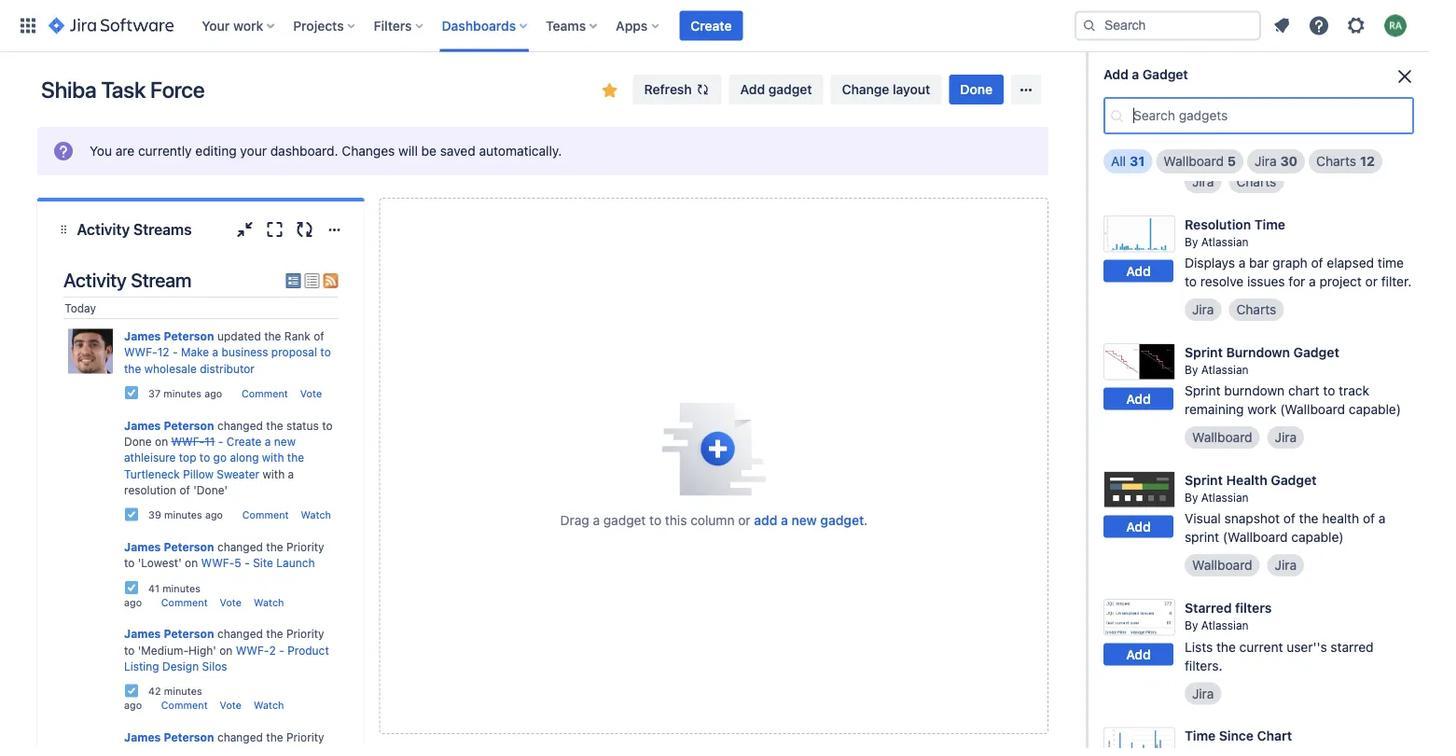 Task type: vqa. For each thing, say whether or not it's contained in the screenshot.


Task type: describe. For each thing, give the bounding box(es) containing it.
james peterson for 'lowest'
[[124, 541, 214, 554]]

chart for since
[[1258, 728, 1293, 744]]

ago for done
[[205, 509, 223, 521]]

wallboard for burndown
[[1193, 430, 1253, 445]]

appswitcher icon image
[[17, 14, 39, 37]]

james peterson link for changed the priority to 'medium-high' on
[[124, 628, 214, 641]]

created
[[1244, 88, 1294, 104]]

changed the priority to 'lowest' on
[[124, 541, 324, 570]]

(wallboard inside 'sprint burndown gadget by atlassian sprint burndown chart to track remaining work (wallboard capable)'
[[1281, 402, 1346, 417]]

comment for changed the priority to 'lowest' on
[[161, 596, 208, 608]]

add for sprint health gadget
[[1127, 519, 1151, 534]]

watch link for changed the priority to 'lowest' on
[[254, 596, 284, 608]]

saved
[[440, 143, 476, 159]]

work inside popup button
[[233, 18, 263, 33]]

activity stream
[[63, 268, 192, 291]]

the left wholesale
[[124, 362, 141, 375]]

12 inside james peterson updated the rank of wwf-12 - make a business proposal to the wholesale distributor
[[157, 346, 169, 359]]

distributor
[[200, 362, 255, 375]]

41
[[148, 582, 160, 594]]

pillow
[[183, 468, 214, 481]]

high'
[[189, 644, 216, 657]]

to inside changed the priority to 'medium-high' on
[[124, 644, 135, 657]]

chart for created
[[1297, 88, 1332, 104]]

elapsed
[[1328, 255, 1375, 271]]

with inside - create a new athleisure top to go along with the turtleneck pillow sweater
[[262, 451, 284, 464]]

your
[[202, 18, 230, 33]]

resolve
[[1201, 274, 1244, 289]]

jira left 30
[[1255, 154, 1277, 169]]

atlassian inside starred filters by atlassian lists the current user''s starred filters.
[[1202, 619, 1249, 633]]

gadget inside add gadget button
[[769, 82, 812, 97]]

track
[[1339, 383, 1370, 399]]

a inside - create a new athleisure top to go along with the turtleneck pillow sweater
[[265, 435, 271, 448]]

filter.
[[1382, 274, 1412, 289]]

atlassian for health
[[1202, 491, 1249, 505]]

add
[[754, 512, 778, 528]]

automatically.
[[479, 143, 562, 159]]

for inside recently created chart by atlassian displays recently created issues for a specified project as a bar chart
[[1382, 127, 1399, 143]]

1 vertical spatial time
[[1185, 728, 1216, 744]]

of right the health
[[1364, 511, 1376, 527]]

add button for sprint burndown chart to track remaining work (wallboard capable)
[[1104, 388, 1174, 410]]

force
[[150, 77, 205, 103]]

james for changed the priority to 'low' on
[[124, 731, 161, 744]]

dashboards
[[442, 18, 516, 33]]

chart inside 'sprint burndown gadget by atlassian sprint burndown chart to track remaining work (wallboard capable)'
[[1289, 383, 1320, 399]]

on inside changed the priority to 'medium-high' on
[[220, 644, 233, 657]]

the inside sprint health gadget by atlassian visual snapshot of the health of a sprint (wallboard capable)
[[1300, 511, 1319, 527]]

'low'
[[138, 747, 166, 749]]

changes
[[342, 143, 395, 159]]

refresh
[[645, 82, 692, 97]]

- inside - create a new athleisure top to go along with the turtleneck pillow sweater
[[218, 435, 223, 448]]

drag
[[560, 512, 590, 528]]

add button for visual snapshot of the health of a sprint (wallboard capable)
[[1104, 516, 1174, 538]]

starred
[[1331, 639, 1374, 655]]

updated
[[217, 329, 261, 343]]

peterson for 'low'
[[164, 731, 214, 744]]

to left 'this'
[[650, 512, 662, 528]]

time since chart
[[1185, 728, 1293, 744]]

site
[[253, 557, 273, 570]]

1 vertical spatial new
[[792, 512, 817, 528]]

1 task image from the top
[[124, 386, 139, 400]]

jira up recently
[[1193, 46, 1215, 61]]

with inside the with a resolution of 'done'
[[263, 468, 285, 481]]

sprint for sprint health gadget
[[1185, 472, 1224, 488]]

activity streams
[[77, 221, 192, 238]]

atlassian inside resolution time by atlassian displays a bar graph of elapsed time to resolve issues for a project or filter.
[[1202, 235, 1249, 249]]

'medium-
[[138, 644, 189, 657]]

changed for done
[[217, 419, 263, 432]]

burndown
[[1227, 344, 1291, 360]]

to inside - create a new athleisure top to go along with the turtleneck pillow sweater
[[200, 451, 210, 464]]

activity for activity streams
[[77, 221, 130, 238]]

time
[[1378, 255, 1405, 271]]

snapshot
[[1225, 511, 1281, 527]]

jira 30
[[1255, 154, 1298, 169]]

0 vertical spatial 12
[[1361, 154, 1376, 169]]

issues inside resolution time by atlassian displays a bar graph of elapsed time to resolve issues for a project or filter.
[[1248, 274, 1286, 289]]

stream
[[131, 268, 192, 291]]

as
[[1290, 146, 1304, 161]]

create inside - create a new athleisure top to go along with the turtleneck pillow sweater
[[227, 435, 262, 448]]

wwf- for 5
[[201, 557, 235, 570]]

'done'
[[193, 484, 228, 497]]

this
[[665, 512, 687, 528]]

priority inside "changed the priority to 'low' on"
[[286, 731, 324, 744]]

2
[[269, 644, 276, 657]]

add for resolution time
[[1127, 263, 1151, 278]]

resolution time by atlassian displays a bar graph of elapsed time to resolve issues for a project or filter.
[[1185, 216, 1412, 289]]

turtleneck
[[124, 468, 180, 481]]

42 minutes ago
[[124, 686, 202, 712]]

james peterson for 'low'
[[124, 731, 214, 744]]

comment link down distributor
[[242, 387, 288, 399]]

create button
[[680, 11, 743, 41]]

recently
[[1185, 88, 1240, 104]]

projects
[[293, 18, 344, 33]]

filters
[[374, 18, 412, 33]]

of inside the with a resolution of 'done'
[[180, 484, 190, 497]]

to inside changed the status to done on
[[322, 419, 333, 432]]

changed for 'medium-
[[217, 628, 263, 641]]

peterson inside james peterson updated the rank of wwf-12 - make a business proposal to the wholesale distributor
[[164, 329, 214, 343]]

starred filters by atlassian lists the current user''s starred filters.
[[1185, 600, 1374, 673]]

sprint health gadget image
[[1104, 471, 1176, 508]]

bar inside recently created chart by atlassian displays recently created issues for a specified project as a bar chart
[[1318, 146, 1337, 161]]

layout
[[893, 82, 931, 97]]

refresh button
[[633, 75, 722, 105]]

close icon image
[[1394, 65, 1417, 88]]

vote for changed the priority to 'medium-high' on
[[220, 700, 242, 712]]

watch for changed the priority to 'lowest' on
[[254, 596, 284, 608]]

changed for 'lowest'
[[217, 541, 263, 554]]

wwf- for 11
[[171, 435, 205, 448]]

add a gadget
[[1104, 67, 1189, 82]]

with a resolution of 'done'
[[124, 468, 294, 497]]

ago down distributor
[[205, 387, 222, 399]]

along
[[230, 451, 259, 464]]

make
[[181, 346, 209, 359]]

task image for changed the priority to 'lowest' on
[[124, 580, 139, 595]]

sweater
[[217, 468, 260, 481]]

to inside james peterson updated the rank of wwf-12 - make a business proposal to the wholesale distributor
[[320, 346, 331, 359]]

shiba
[[41, 77, 97, 103]]

wwf-5 - site launch
[[201, 557, 315, 570]]

add button for displays recently created issues for a specified project as a bar chart
[[1104, 132, 1174, 154]]

create inside button
[[691, 18, 732, 33]]

product
[[288, 644, 329, 657]]

42
[[148, 686, 161, 698]]

jira down sprint health gadget by atlassian visual snapshot of the health of a sprint (wallboard capable)
[[1276, 558, 1297, 573]]

wholesale
[[144, 362, 197, 375]]

the inside changed the priority to 'lowest' on
[[266, 541, 283, 554]]

0 vertical spatial watch link
[[301, 509, 331, 521]]

capable) inside 'sprint burndown gadget by atlassian sprint burndown chart to track remaining work (wallboard capable)'
[[1349, 402, 1402, 417]]

37 minutes ago
[[148, 387, 222, 399]]

peterson for 'medium-
[[164, 628, 214, 641]]

- create a new athleisure top to go along with the turtleneck pillow sweater
[[124, 435, 304, 481]]

recently created chart by atlassian displays recently created issues for a specified project as a bar chart
[[1185, 88, 1410, 161]]

the inside changed the status to done on
[[266, 419, 283, 432]]

done inside changed the status to done on
[[124, 435, 152, 448]]

add right the refresh image
[[741, 82, 765, 97]]

currently
[[138, 143, 192, 159]]

the left rank at the left of page
[[264, 329, 281, 343]]

Search field
[[1075, 11, 1262, 41]]

minutes down wholesale
[[163, 387, 202, 399]]

0 vertical spatial vote link
[[300, 387, 322, 399]]

go
[[213, 451, 227, 464]]

5 for wwf-
[[235, 557, 241, 570]]

the inside starred filters by atlassian lists the current user''s starred filters.
[[1217, 639, 1237, 655]]

to inside "changed the priority to 'low' on"
[[124, 747, 135, 749]]

sprint burndown gadget image
[[1104, 343, 1176, 380]]

task image for changed the status to done on
[[124, 507, 139, 522]]

new inside - create a new athleisure top to go along with the turtleneck pillow sweater
[[274, 435, 296, 448]]

user''s
[[1287, 639, 1328, 655]]

wwf-12 - make a business proposal to the wholesale distributor link
[[124, 346, 331, 375]]

- left site
[[245, 557, 250, 570]]

burndown
[[1225, 383, 1285, 399]]

displays inside resolution time by atlassian displays a bar graph of elapsed time to resolve issues for a project or filter.
[[1185, 255, 1236, 271]]

resolution
[[124, 484, 176, 497]]

jira down the burndown
[[1276, 430, 1297, 445]]

of inside resolution time by atlassian displays a bar graph of elapsed time to resolve issues for a project or filter.
[[1312, 255, 1324, 271]]

sprint burndown gadget by atlassian sprint burndown chart to track remaining work (wallboard capable)
[[1185, 344, 1402, 417]]

changed the priority to 'medium-high' on
[[124, 628, 324, 657]]

sprint for sprint burndown gadget
[[1185, 344, 1224, 360]]

changed for 'low'
[[217, 731, 263, 744]]

a inside the with a resolution of 'done'
[[288, 468, 294, 481]]

0 horizontal spatial or
[[739, 512, 751, 528]]

rank
[[284, 329, 311, 343]]

will
[[399, 143, 418, 159]]

apps
[[616, 18, 648, 33]]

graph
[[1273, 255, 1308, 271]]

comment down distributor
[[242, 387, 288, 399]]

business
[[222, 346, 268, 359]]

drag a gadget to this column or add a new gadget .
[[560, 512, 868, 528]]

comment for changed the priority to 'medium-high' on
[[161, 700, 208, 712]]

of inside james peterson updated the rank of wwf-12 - make a business proposal to the wholesale distributor
[[314, 329, 324, 343]]

add gadget
[[741, 82, 812, 97]]

0 vertical spatial done
[[961, 82, 993, 97]]

37
[[148, 387, 161, 399]]

james peterson link for changed the priority to 'lowest' on
[[124, 541, 214, 554]]

ago for 'lowest'
[[124, 596, 142, 608]]

dashboards button
[[436, 11, 535, 41]]

change
[[842, 82, 890, 97]]

column
[[691, 512, 735, 528]]

39 minutes ago
[[148, 509, 223, 521]]

your profile and settings image
[[1385, 14, 1407, 37]]



Task type: locate. For each thing, give the bounding box(es) containing it.
gadget for burndown
[[1294, 344, 1340, 360]]

2 james peterson link from the top
[[124, 419, 214, 432]]

add button for lists the current user''s starred filters.
[[1104, 644, 1174, 666]]

by inside recently created chart by atlassian displays recently created issues for a specified project as a bar chart
[[1185, 107, 1199, 121]]

1 vertical spatial priority
[[286, 628, 324, 641]]

james up wholesale
[[124, 329, 161, 343]]

1 vertical spatial issues
[[1248, 274, 1286, 289]]

0 horizontal spatial work
[[233, 18, 263, 33]]

1 vertical spatial 12
[[157, 346, 169, 359]]

2 atlassian from the top
[[1202, 235, 1249, 249]]

atlassian for burndown
[[1202, 363, 1249, 377]]

0 vertical spatial sprint
[[1185, 344, 1224, 360]]

(wallboard inside sprint health gadget by atlassian visual snapshot of the health of a sprint (wallboard capable)
[[1223, 530, 1289, 545]]

by up visual
[[1185, 491, 1199, 505]]

work inside 'sprint burndown gadget by atlassian sprint burndown chart to track remaining work (wallboard capable)'
[[1248, 402, 1277, 417]]

wallboard for health
[[1193, 558, 1253, 573]]

lists
[[1185, 639, 1214, 655]]

editing
[[195, 143, 237, 159]]

james inside james peterson updated the rank of wwf-12 - make a business proposal to the wholesale distributor
[[124, 329, 161, 343]]

wwf- for 2
[[236, 644, 269, 657]]

3 task image from the top
[[124, 580, 139, 595]]

minutes for 'medium-
[[164, 686, 202, 698]]

on inside "changed the priority to 'low' on"
[[169, 747, 182, 749]]

the down status
[[287, 451, 304, 464]]

gadget inside sprint health gadget by atlassian visual snapshot of the health of a sprint (wallboard capable)
[[1271, 472, 1317, 488]]

resolution time image
[[1104, 215, 1176, 252]]

listing
[[124, 660, 159, 673]]

charts for recently created chart
[[1237, 174, 1277, 189]]

1 vertical spatial vote
[[220, 596, 242, 608]]

0 vertical spatial displays
[[1185, 127, 1236, 143]]

status
[[286, 419, 319, 432]]

atlassian inside 'sprint burndown gadget by atlassian sprint burndown chart to track remaining work (wallboard capable)'
[[1202, 363, 1249, 377]]

minutes for 'lowest'
[[163, 582, 201, 594]]

.
[[864, 512, 868, 528]]

james up athleisure
[[124, 419, 161, 432]]

0 vertical spatial new
[[274, 435, 296, 448]]

1 vertical spatial wallboard
[[1193, 430, 1253, 445]]

create up along
[[227, 435, 262, 448]]

for inside resolution time by atlassian displays a bar graph of elapsed time to resolve issues for a project or filter.
[[1289, 274, 1306, 289]]

by for recently created chart
[[1185, 107, 1199, 121]]

vote link up changed the priority to 'medium-high' on
[[220, 596, 242, 608]]

ago down ''done''
[[205, 509, 223, 521]]

to left 'low' on the bottom left of the page
[[124, 747, 135, 749]]

2 vertical spatial gadget
[[1271, 472, 1317, 488]]

0 horizontal spatial project
[[1244, 146, 1286, 161]]

displays up specified
[[1185, 127, 1236, 143]]

priority inside changed the priority to 'lowest' on
[[286, 541, 324, 554]]

wallboard right the '31'
[[1164, 154, 1224, 169]]

wwf- inside wwf-2 - product listing design silos
[[236, 644, 269, 657]]

filters button
[[368, 11, 431, 41]]

1 horizontal spatial chart
[[1297, 88, 1332, 104]]

current
[[1240, 639, 1284, 655]]

today
[[65, 301, 96, 314]]

1 james from the top
[[124, 329, 161, 343]]

0 vertical spatial (wallboard
[[1281, 402, 1346, 417]]

chart inside recently created chart by atlassian displays recently created issues for a specified project as a bar chart
[[1341, 146, 1372, 161]]

5 peterson from the top
[[164, 731, 214, 744]]

3 atlassian from the top
[[1202, 363, 1249, 377]]

james peterson up 'lowest'
[[124, 541, 214, 554]]

peterson up 'low' on the bottom left of the page
[[164, 731, 214, 744]]

project inside recently created chart by atlassian displays recently created issues for a specified project as a bar chart
[[1244, 146, 1286, 161]]

changed up wwf-2 - product listing design silos link
[[217, 628, 263, 641]]

2 vertical spatial wallboard
[[1193, 558, 1253, 573]]

to left track
[[1324, 383, 1336, 399]]

11
[[205, 435, 215, 448]]

james up 'low' on the bottom left of the page
[[124, 731, 161, 744]]

displays up resolve
[[1185, 255, 1236, 271]]

0 vertical spatial issues
[[1341, 127, 1379, 143]]

1 horizontal spatial for
[[1382, 127, 1399, 143]]

0 horizontal spatial gadget
[[604, 512, 646, 528]]

by down recently
[[1185, 107, 1199, 121]]

minimize activity streams image
[[234, 218, 256, 241]]

comment down 'lowest'
[[161, 596, 208, 608]]

1 horizontal spatial chart
[[1341, 146, 1372, 161]]

changed the priority to 'low' on
[[124, 731, 324, 749]]

add up recently created chart image
[[1104, 67, 1129, 82]]

changed inside "changed the priority to 'low' on"
[[217, 731, 263, 744]]

3 by from the top
[[1185, 363, 1199, 377]]

2 vertical spatial charts
[[1237, 302, 1277, 317]]

comment down design
[[161, 700, 208, 712]]

vote up changed the priority to 'medium-high' on
[[220, 596, 242, 608]]

help image
[[1309, 14, 1331, 37]]

30
[[1281, 154, 1298, 169]]

gadget
[[1143, 67, 1189, 82], [1294, 344, 1340, 360], [1271, 472, 1317, 488]]

0 vertical spatial chart
[[1341, 146, 1372, 161]]

create up the refresh image
[[691, 18, 732, 33]]

2 peterson from the top
[[164, 419, 214, 432]]

activity for activity stream
[[63, 268, 127, 291]]

time since chart image
[[1104, 727, 1176, 749]]

1 vertical spatial project
[[1320, 274, 1363, 289]]

capable) inside sprint health gadget by atlassian visual snapshot of the health of a sprint (wallboard capable)
[[1292, 530, 1344, 545]]

filters
[[1236, 600, 1272, 616]]

1 james peterson from the top
[[124, 419, 214, 432]]

wwf-11
[[171, 435, 215, 448]]

0 vertical spatial task image
[[124, 386, 139, 400]]

1 horizontal spatial bar
[[1318, 146, 1337, 161]]

ago
[[205, 387, 222, 399], [205, 509, 223, 521], [124, 596, 142, 608], [124, 700, 142, 712]]

add button down sprint burndown gadget image
[[1104, 388, 1174, 410]]

change layout
[[842, 82, 931, 97]]

1 horizontal spatial 5
[[1228, 154, 1237, 169]]

by inside 'sprint burndown gadget by atlassian sprint burndown chart to track remaining work (wallboard capable)'
[[1185, 363, 1199, 377]]

0 vertical spatial work
[[233, 18, 263, 33]]

jira down wallboard 5
[[1193, 174, 1215, 189]]

2 vertical spatial watch link
[[254, 700, 284, 712]]

priority for wwf-2 - product listing design silos
[[286, 628, 324, 641]]

task image
[[124, 684, 139, 699]]

the up site
[[266, 541, 283, 554]]

(wallboard down snapshot
[[1223, 530, 1289, 545]]

dashboard.
[[270, 143, 338, 159]]

vote link up "changed the priority to 'low' on"
[[220, 700, 242, 712]]

1 horizontal spatial work
[[1248, 402, 1277, 417]]

5 james peterson link from the top
[[124, 731, 214, 744]]

add button down starred filters image
[[1104, 644, 1174, 666]]

0 vertical spatial for
[[1382, 127, 1399, 143]]

ago inside 41 minutes ago
[[124, 596, 142, 608]]

search image
[[1083, 18, 1098, 33]]

0 horizontal spatial 5
[[235, 557, 241, 570]]

1 vertical spatial bar
[[1250, 255, 1270, 271]]

1 horizontal spatial project
[[1320, 274, 1363, 289]]

of right snapshot
[[1284, 511, 1296, 527]]

all
[[1112, 154, 1127, 169]]

2 priority from the top
[[286, 628, 324, 641]]

4 peterson from the top
[[164, 628, 214, 641]]

add for sprint burndown gadget
[[1127, 391, 1151, 406]]

charts up burndown
[[1237, 302, 1277, 317]]

on right 'low' on the bottom left of the page
[[169, 747, 182, 749]]

gadget for health
[[1271, 472, 1317, 488]]

comment up site
[[242, 509, 289, 521]]

watch
[[301, 509, 331, 521], [254, 596, 284, 608], [254, 700, 284, 712]]

jira down resolve
[[1193, 302, 1215, 317]]

task image left 41
[[124, 580, 139, 595]]

4 james peterson from the top
[[124, 731, 214, 744]]

task image left 39
[[124, 507, 139, 522]]

4 add button from the top
[[1104, 516, 1174, 538]]

3 changed from the top
[[217, 628, 263, 641]]

0 horizontal spatial time
[[1185, 728, 1216, 744]]

silos
[[202, 660, 227, 673]]

james peterson link for changed the priority to 'low' on
[[124, 731, 214, 744]]

0 vertical spatial gadget
[[1143, 67, 1189, 82]]

vote link up status
[[300, 387, 322, 399]]

vote link for changed the priority to 'medium-high' on
[[220, 700, 242, 712]]

vote for changed the priority to 'lowest' on
[[220, 596, 242, 608]]

to inside resolution time by atlassian displays a bar graph of elapsed time to resolve issues for a project or filter.
[[1185, 274, 1197, 289]]

peterson
[[164, 329, 214, 343], [164, 419, 214, 432], [164, 541, 214, 554], [164, 628, 214, 641], [164, 731, 214, 744]]

changed
[[217, 419, 263, 432], [217, 541, 263, 554], [217, 628, 263, 641], [217, 731, 263, 744]]

on inside changed the priority to 'lowest' on
[[185, 557, 198, 570]]

on inside changed the status to done on
[[155, 435, 168, 448]]

0 vertical spatial vote
[[300, 387, 322, 399]]

projects button
[[288, 11, 363, 41]]

vote link for changed the priority to 'lowest' on
[[220, 596, 242, 608]]

0 vertical spatial charts
[[1317, 154, 1357, 169]]

0 vertical spatial project
[[1244, 146, 1286, 161]]

changed up wwf-5 - site launch link
[[217, 541, 263, 554]]

of
[[1312, 255, 1324, 271], [314, 329, 324, 343], [180, 484, 190, 497], [1284, 511, 1296, 527], [1364, 511, 1376, 527]]

james peterson for 'medium-
[[124, 628, 214, 641]]

vote
[[300, 387, 322, 399], [220, 596, 242, 608], [220, 700, 242, 712]]

add button down resolution time image
[[1104, 260, 1174, 282]]

2 vertical spatial sprint
[[1185, 472, 1224, 488]]

visual
[[1185, 511, 1222, 527]]

Search gadgets field
[[1128, 99, 1413, 133]]

on for 'lowest'
[[185, 557, 198, 570]]

2 vertical spatial priority
[[286, 731, 324, 744]]

atlassian for created
[[1202, 107, 1249, 121]]

done
[[961, 82, 993, 97], [124, 435, 152, 448]]

ago for 'medium-
[[124, 700, 142, 712]]

1 vertical spatial watch link
[[254, 596, 284, 608]]

1 horizontal spatial new
[[792, 512, 817, 528]]

banner containing your work
[[0, 0, 1430, 52]]

0 vertical spatial priority
[[286, 541, 324, 554]]

displays inside recently created chart by atlassian displays recently created issues for a specified project as a bar chart
[[1185, 127, 1236, 143]]

issues inside recently created chart by atlassian displays recently created issues for a specified project as a bar chart
[[1341, 127, 1379, 143]]

ago inside 42 minutes ago
[[124, 700, 142, 712]]

- inside wwf-2 - product listing design silos
[[279, 644, 284, 657]]

0 horizontal spatial create
[[227, 435, 262, 448]]

1 vertical spatial task image
[[124, 507, 139, 522]]

1 horizontal spatial capable)
[[1349, 402, 1402, 417]]

done up athleisure
[[124, 435, 152, 448]]

minutes for done
[[164, 509, 202, 521]]

charts 12
[[1317, 154, 1376, 169]]

2 by from the top
[[1185, 235, 1199, 249]]

the inside changed the priority to 'medium-high' on
[[266, 628, 283, 641]]

0 horizontal spatial issues
[[1248, 274, 1286, 289]]

streams
[[133, 221, 192, 238]]

james for changed the priority to 'lowest' on
[[124, 541, 161, 554]]

1 horizontal spatial gadget
[[769, 82, 812, 97]]

by up the remaining
[[1185, 363, 1199, 377]]

the up 2
[[266, 628, 283, 641]]

- up wholesale
[[173, 346, 178, 359]]

1 vertical spatial done
[[124, 435, 152, 448]]

add button
[[1104, 132, 1174, 154], [1104, 260, 1174, 282], [1104, 388, 1174, 410], [1104, 516, 1174, 538], [1104, 644, 1174, 666]]

gadget
[[769, 82, 812, 97], [604, 512, 646, 528], [821, 512, 864, 528]]

(wallboard
[[1281, 402, 1346, 417], [1223, 530, 1289, 545]]

1 vertical spatial chart
[[1289, 383, 1320, 399]]

1 vertical spatial activity
[[63, 268, 127, 291]]

by for sprint health gadget
[[1185, 491, 1199, 505]]

0 horizontal spatial 12
[[157, 346, 169, 359]]

priority up product
[[286, 628, 324, 641]]

time inside resolution time by atlassian displays a bar graph of elapsed time to resolve issues for a project or filter.
[[1255, 216, 1286, 232]]

james for changed the status to done on
[[124, 419, 161, 432]]

31
[[1130, 154, 1145, 169]]

1 vertical spatial for
[[1289, 274, 1306, 289]]

issues down graph
[[1248, 274, 1286, 289]]

2 james peterson from the top
[[124, 541, 214, 554]]

on for 'low'
[[169, 747, 182, 749]]

bar left graph
[[1250, 255, 1270, 271]]

by up lists
[[1185, 619, 1199, 633]]

5 left site
[[235, 557, 241, 570]]

starred filters image
[[1104, 599, 1176, 636]]

you
[[90, 143, 112, 159]]

a inside james peterson updated the rank of wwf-12 - make a business proposal to the wholesale distributor
[[212, 346, 219, 359]]

watch up launch
[[301, 509, 331, 521]]

0 horizontal spatial capable)
[[1292, 530, 1344, 545]]

new right add
[[792, 512, 817, 528]]

1 vertical spatial capable)
[[1292, 530, 1344, 545]]

charts down jira 30
[[1237, 174, 1277, 189]]

james for changed the priority to 'medium-high' on
[[124, 628, 161, 641]]

2 vertical spatial task image
[[124, 580, 139, 595]]

primary element
[[11, 0, 1075, 52]]

1 james peterson link from the top
[[124, 329, 214, 343]]

more actions for activity streams gadget image
[[324, 218, 346, 241]]

by inside starred filters by atlassian lists the current user''s starred filters.
[[1185, 619, 1199, 633]]

changed down silos
[[217, 731, 263, 744]]

2 task image from the top
[[124, 507, 139, 522]]

1 horizontal spatial or
[[1366, 274, 1378, 289]]

3 add button from the top
[[1104, 388, 1174, 410]]

add button for displays a bar graph of elapsed time to resolve issues for a project or filter.
[[1104, 260, 1174, 282]]

chart inside recently created chart by atlassian displays recently created issues for a specified project as a bar chart
[[1297, 88, 1332, 104]]

all 31
[[1112, 154, 1145, 169]]

2 james from the top
[[124, 419, 161, 432]]

you are currently editing your dashboard. changes will be saved automatically.
[[90, 143, 562, 159]]

0 vertical spatial create
[[691, 18, 732, 33]]

the inside - create a new athleisure top to go along with the turtleneck pillow sweater
[[287, 451, 304, 464]]

priority up launch
[[286, 541, 324, 554]]

design
[[162, 660, 199, 673]]

3 peterson from the top
[[164, 541, 214, 554]]

39
[[148, 509, 161, 521]]

4 james from the top
[[124, 628, 161, 641]]

5 add button from the top
[[1104, 644, 1174, 666]]

comment link for changed the status to done on
[[242, 509, 289, 521]]

1 changed from the top
[[217, 419, 263, 432]]

add down sprint burndown gadget image
[[1127, 391, 1151, 406]]

are
[[116, 143, 135, 159]]

settings image
[[1346, 14, 1368, 37]]

watch for changed the priority to 'medium-high' on
[[254, 700, 284, 712]]

to right "proposal"
[[320, 346, 331, 359]]

james peterson link
[[124, 329, 214, 343], [124, 419, 214, 432], [124, 541, 214, 554], [124, 628, 214, 641], [124, 731, 214, 744]]

sprint
[[1185, 344, 1224, 360], [1185, 383, 1221, 399], [1185, 472, 1224, 488]]

james
[[124, 329, 161, 343], [124, 419, 161, 432], [124, 541, 161, 554], [124, 628, 161, 641], [124, 731, 161, 744]]

2 horizontal spatial gadget
[[821, 512, 864, 528]]

4 atlassian from the top
[[1202, 491, 1249, 505]]

peterson for 'lowest'
[[164, 541, 214, 554]]

5 james from the top
[[124, 731, 161, 744]]

1 vertical spatial vote link
[[220, 596, 242, 608]]

1 vertical spatial work
[[1248, 402, 1277, 417]]

to left resolve
[[1185, 274, 1197, 289]]

add button down recently created chart image
[[1104, 132, 1174, 154]]

minutes inside 42 minutes ago
[[164, 686, 202, 698]]

2 add button from the top
[[1104, 260, 1174, 282]]

- inside james peterson updated the rank of wwf-12 - make a business proposal to the wholesale distributor
[[173, 346, 178, 359]]

sprint up visual
[[1185, 472, 1224, 488]]

a inside sprint health gadget by atlassian visual snapshot of the health of a sprint (wallboard capable)
[[1379, 511, 1386, 527]]

4 james peterson link from the top
[[124, 628, 214, 641]]

1 vertical spatial create
[[227, 435, 262, 448]]

minutes inside 41 minutes ago
[[163, 582, 201, 594]]

changed inside changed the priority to 'medium-high' on
[[217, 628, 263, 641]]

gadget right health
[[1271, 472, 1317, 488]]

0 vertical spatial with
[[262, 451, 284, 464]]

filters.
[[1185, 658, 1223, 673]]

refresh activity streams image
[[294, 218, 316, 241]]

1 vertical spatial gadget
[[1294, 344, 1340, 360]]

notifications image
[[1271, 14, 1294, 37]]

banner
[[0, 0, 1430, 52]]

with right along
[[262, 451, 284, 464]]

add
[[1104, 67, 1129, 82], [741, 82, 765, 97], [1127, 135, 1151, 150], [1127, 263, 1151, 278], [1127, 391, 1151, 406], [1127, 519, 1151, 534], [1127, 647, 1151, 662]]

0 horizontal spatial for
[[1289, 274, 1306, 289]]

comment link down design
[[161, 700, 208, 712]]

sprint
[[1185, 530, 1220, 545]]

with
[[262, 451, 284, 464], [263, 468, 285, 481]]

jira down filters.
[[1193, 686, 1215, 701]]

3 james peterson link from the top
[[124, 541, 214, 554]]

chart
[[1297, 88, 1332, 104], [1258, 728, 1293, 744]]

peterson up make on the left top of page
[[164, 329, 214, 343]]

or
[[1366, 274, 1378, 289], [739, 512, 751, 528]]

2 changed from the top
[[217, 541, 263, 554]]

project inside resolution time by atlassian displays a bar graph of elapsed time to resolve issues for a project or filter.
[[1320, 274, 1363, 289]]

james peterson link for updated the rank of
[[124, 329, 214, 343]]

priority down product
[[286, 731, 324, 744]]

add gadget button
[[730, 75, 824, 105]]

0 vertical spatial or
[[1366, 274, 1378, 289]]

jira software image
[[49, 14, 174, 37], [49, 14, 174, 37]]

task image
[[124, 386, 139, 400], [124, 507, 139, 522], [124, 580, 139, 595]]

priority for wwf-5 - site launch
[[286, 541, 324, 554]]

to left 'lowest'
[[124, 557, 135, 570]]

wallboard
[[1164, 154, 1224, 169], [1193, 430, 1253, 445], [1193, 558, 1253, 573]]

1 horizontal spatial issues
[[1341, 127, 1379, 143]]

1 vertical spatial with
[[263, 468, 285, 481]]

on
[[155, 435, 168, 448], [185, 557, 198, 570], [220, 644, 233, 657], [169, 747, 182, 749]]

comment link for changed the priority to 'lowest' on
[[161, 596, 208, 608]]

3 sprint from the top
[[1185, 472, 1224, 488]]

3 james from the top
[[124, 541, 161, 554]]

or inside resolution time by atlassian displays a bar graph of elapsed time to resolve issues for a project or filter.
[[1366, 274, 1378, 289]]

james peterson link up wwf-11
[[124, 419, 214, 432]]

recently created chart image
[[1104, 87, 1176, 124]]

comment for changed the status to done on
[[242, 509, 289, 521]]

wallboard down sprint
[[1193, 558, 1253, 573]]

-
[[173, 346, 178, 359], [218, 435, 223, 448], [245, 557, 250, 570], [279, 644, 284, 657]]

charts for resolution time
[[1237, 302, 1277, 317]]

0 vertical spatial capable)
[[1349, 402, 1402, 417]]

or left the filter.
[[1366, 274, 1378, 289]]

by inside sprint health gadget by atlassian visual snapshot of the health of a sprint (wallboard capable)
[[1185, 491, 1199, 505]]

new
[[274, 435, 296, 448], [792, 512, 817, 528]]

1 vertical spatial (wallboard
[[1223, 530, 1289, 545]]

2 vertical spatial vote
[[220, 700, 242, 712]]

1 displays from the top
[[1185, 127, 1236, 143]]

proposal
[[271, 346, 317, 359]]

wallboard down the remaining
[[1193, 430, 1253, 445]]

0 vertical spatial time
[[1255, 216, 1286, 232]]

gadget up track
[[1294, 344, 1340, 360]]

1 vertical spatial displays
[[1185, 255, 1236, 271]]

changed inside changed the status to done on
[[217, 419, 263, 432]]

0 vertical spatial 5
[[1228, 154, 1237, 169]]

launch
[[277, 557, 315, 570]]

1 sprint from the top
[[1185, 344, 1224, 360]]

wwf- inside james peterson updated the rank of wwf-12 - make a business proposal to the wholesale distributor
[[124, 346, 158, 359]]

by inside resolution time by atlassian displays a bar graph of elapsed time to resolve issues for a project or filter.
[[1185, 235, 1199, 249]]

add button down sprint health gadget image
[[1104, 516, 1174, 538]]

2 vertical spatial watch
[[254, 700, 284, 712]]

4 changed from the top
[[217, 731, 263, 744]]

add down resolution time image
[[1127, 263, 1151, 278]]

0 vertical spatial wallboard
[[1164, 154, 1224, 169]]

1 atlassian from the top
[[1202, 107, 1249, 121]]

with right sweater
[[263, 468, 285, 481]]

capable) down track
[[1349, 402, 1402, 417]]

1 horizontal spatial done
[[961, 82, 993, 97]]

the
[[264, 329, 281, 343], [124, 362, 141, 375], [266, 419, 283, 432], [287, 451, 304, 464], [1300, 511, 1319, 527], [266, 541, 283, 554], [266, 628, 283, 641], [1217, 639, 1237, 655], [266, 731, 283, 744]]

of right graph
[[1312, 255, 1324, 271]]

vote up status
[[300, 387, 322, 399]]

0 vertical spatial activity
[[77, 221, 130, 238]]

the inside "changed the priority to 'low' on"
[[266, 731, 283, 744]]

bar inside resolution time by atlassian displays a bar graph of elapsed time to resolve issues for a project or filter.
[[1250, 255, 1270, 271]]

chart right as
[[1341, 146, 1372, 161]]

charts down created
[[1317, 154, 1357, 169]]

shiba task force
[[41, 77, 205, 103]]

work
[[233, 18, 263, 33], [1248, 402, 1277, 417]]

1 add button from the top
[[1104, 132, 1174, 154]]

to inside 'sprint burndown gadget by atlassian sprint burndown chart to track remaining work (wallboard capable)'
[[1324, 383, 1336, 399]]

1 vertical spatial watch
[[254, 596, 284, 608]]

gadget inside 'sprint burndown gadget by atlassian sprint burndown chart to track remaining work (wallboard capable)'
[[1294, 344, 1340, 360]]

refresh image
[[696, 82, 711, 97]]

add gadget img image
[[662, 403, 766, 496]]

1 priority from the top
[[286, 541, 324, 554]]

0 horizontal spatial bar
[[1250, 255, 1270, 271]]

by for sprint burndown gadget
[[1185, 363, 1199, 377]]

since
[[1220, 728, 1254, 744]]

gadget for a
[[1143, 67, 1189, 82]]

0 vertical spatial chart
[[1297, 88, 1332, 104]]

work down the burndown
[[1248, 402, 1277, 417]]

0 vertical spatial watch
[[301, 509, 331, 521]]

0 horizontal spatial done
[[124, 435, 152, 448]]

jira
[[1193, 46, 1215, 61], [1255, 154, 1277, 169], [1193, 174, 1215, 189], [1193, 302, 1215, 317], [1276, 430, 1297, 445], [1276, 558, 1297, 573], [1193, 686, 1215, 701]]

2 displays from the top
[[1185, 255, 1236, 271]]

1 vertical spatial 5
[[235, 557, 241, 570]]

chart up created
[[1297, 88, 1332, 104]]

5 for wallboard
[[1228, 154, 1237, 169]]

specified
[[1185, 146, 1240, 161]]

activity up the activity stream
[[77, 221, 130, 238]]

5 atlassian from the top
[[1202, 619, 1249, 633]]

1 vertical spatial or
[[739, 512, 751, 528]]

1 vertical spatial sprint
[[1185, 383, 1221, 399]]

james peterson
[[124, 419, 214, 432], [124, 541, 214, 554], [124, 628, 214, 641], [124, 731, 214, 744]]

comment link for changed the priority to 'medium-high' on
[[161, 700, 208, 712]]

on up athleisure
[[155, 435, 168, 448]]

priority inside changed the priority to 'medium-high' on
[[286, 628, 324, 641]]

1 vertical spatial charts
[[1237, 174, 1277, 189]]

of down pillow
[[180, 484, 190, 497]]

watch link
[[301, 509, 331, 521], [254, 596, 284, 608], [254, 700, 284, 712]]

changed inside changed the priority to 'lowest' on
[[217, 541, 263, 554]]

activity
[[77, 221, 130, 238], [63, 268, 127, 291]]

to up listing
[[124, 644, 135, 657]]

top
[[179, 451, 196, 464]]

gadget right add
[[821, 512, 864, 528]]

peterson for done
[[164, 419, 214, 432]]

james peterson up wwf-11
[[124, 419, 214, 432]]

maximize activity streams image
[[264, 218, 286, 241]]

watch link for changed the priority to 'medium-high' on
[[254, 700, 284, 712]]

to inside changed the priority to 'lowest' on
[[124, 557, 135, 570]]

2 vertical spatial vote link
[[220, 700, 242, 712]]

2 sprint from the top
[[1185, 383, 1221, 399]]

star shiba task force image
[[599, 79, 621, 102]]

atlassian inside sprint health gadget by atlassian visual snapshot of the health of a sprint (wallboard capable)
[[1202, 491, 1249, 505]]

1 horizontal spatial create
[[691, 18, 732, 33]]

sprint inside sprint health gadget by atlassian visual snapshot of the health of a sprint (wallboard capable)
[[1185, 472, 1224, 488]]

teams button
[[541, 11, 605, 41]]

james peterson link up make on the left top of page
[[124, 329, 214, 343]]

for down 'close icon'
[[1382, 127, 1399, 143]]

atlassian inside recently created chart by atlassian displays recently created issues for a specified project as a bar chart
[[1202, 107, 1249, 121]]

0 horizontal spatial chart
[[1289, 383, 1320, 399]]

capable)
[[1349, 402, 1402, 417], [1292, 530, 1344, 545]]

james peterson up 'low' on the bottom left of the page
[[124, 731, 214, 744]]

task image left 37
[[124, 386, 139, 400]]

displays
[[1185, 127, 1236, 143], [1185, 255, 1236, 271]]

1 by from the top
[[1185, 107, 1199, 121]]

0 horizontal spatial new
[[274, 435, 296, 448]]

gadget right drag on the left of page
[[604, 512, 646, 528]]

add for starred filters
[[1127, 647, 1151, 662]]

4 by from the top
[[1185, 491, 1199, 505]]

comment link up site
[[242, 509, 289, 521]]

0 horizontal spatial chart
[[1258, 728, 1293, 744]]

1 horizontal spatial time
[[1255, 216, 1286, 232]]

wwf-2 - product listing design silos link
[[124, 644, 329, 673]]

watch link down 2
[[254, 700, 284, 712]]

comment
[[242, 387, 288, 399], [242, 509, 289, 521], [161, 596, 208, 608], [161, 700, 208, 712]]

5 by from the top
[[1185, 619, 1199, 633]]

your work
[[202, 18, 263, 33]]

sprint left burndown
[[1185, 344, 1224, 360]]

1 peterson from the top
[[164, 329, 214, 343]]

on for done
[[155, 435, 168, 448]]

1 horizontal spatial 12
[[1361, 154, 1376, 169]]

james peterson for done
[[124, 419, 214, 432]]

3 james peterson from the top
[[124, 628, 214, 641]]

james peterson link for changed the status to done on
[[124, 419, 214, 432]]

add for recently created chart
[[1127, 135, 1151, 150]]

created
[[1291, 127, 1337, 143]]

3 priority from the top
[[286, 731, 324, 744]]

james peterson image
[[68, 329, 113, 374]]

0 vertical spatial bar
[[1318, 146, 1337, 161]]

more dashboard actions image
[[1015, 78, 1038, 101]]



